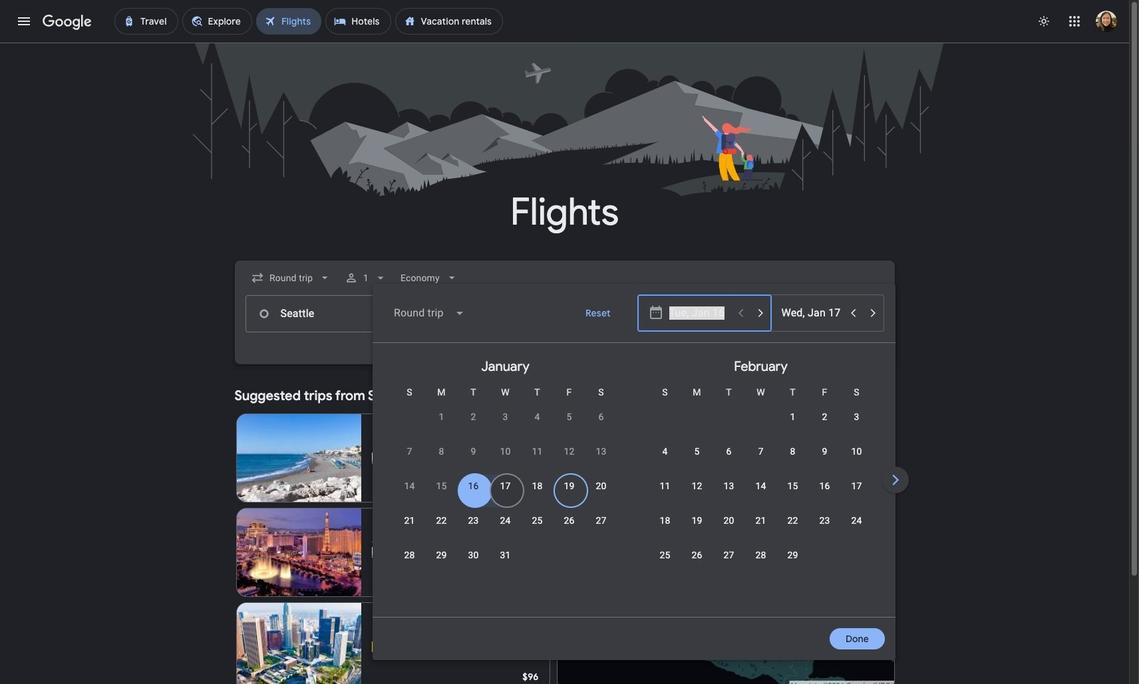 Task type: vqa. For each thing, say whether or not it's contained in the screenshot.
Parking inside 'Ava parking Parking garage'
no



Task type: describe. For each thing, give the bounding box(es) containing it.
tue, feb 13 element
[[724, 480, 735, 493]]

198 US dollars text field
[[519, 483, 539, 495]]

row up wed, jan 31 "element"
[[394, 509, 617, 546]]

fri, feb 9 element
[[822, 445, 828, 459]]

tue, jan 16, departure date. element
[[468, 480, 479, 493]]

wed, feb 7 element
[[758, 445, 764, 459]]

tue, feb 27 element
[[724, 549, 735, 562]]

mon, feb 12 element
[[692, 480, 703, 493]]

tue, jan 23 element
[[468, 515, 479, 528]]

3 row group from the left
[[889, 349, 1140, 612]]

sun, jan 7 element
[[407, 445, 412, 459]]

wed, jan 17, return date. element
[[500, 480, 511, 493]]

row down tue, jan 23 element
[[394, 543, 522, 581]]

thu, jan 11 element
[[532, 445, 543, 459]]

wed, jan 10 element
[[500, 445, 511, 459]]

sun, feb 25 element
[[660, 549, 671, 562]]

spirit image
[[372, 642, 383, 653]]

Departure text field
[[669, 296, 731, 331]]

tue, jan 9 element
[[471, 445, 476, 459]]

mon, jan 1 element
[[439, 411, 444, 424]]

thu, jan 25 element
[[532, 515, 543, 528]]

fri, feb 2 element
[[822, 411, 828, 424]]

sat, jan 27 element
[[596, 515, 607, 528]]

sun, feb 11 element
[[660, 480, 671, 493]]

thu, feb 29 element
[[788, 549, 798, 562]]

fri, jan 12 element
[[564, 445, 575, 459]]

thu, feb 1 element
[[790, 411, 796, 424]]

thu, feb 15 element
[[788, 480, 798, 493]]

suggested trips from seattle region
[[235, 381, 895, 685]]

mon, feb 19 element
[[692, 515, 703, 528]]

sat, feb 10 element
[[852, 445, 862, 459]]

grid inside 'flight' search field
[[378, 349, 1140, 626]]

next image
[[880, 465, 912, 497]]

wed, jan 31 element
[[500, 549, 511, 562]]

sun, feb 4 element
[[663, 445, 668, 459]]

wed, jan 3 element
[[503, 411, 508, 424]]

fri, jan 26 element
[[564, 515, 575, 528]]

main menu image
[[16, 13, 32, 29]]

mon, jan 8 element
[[439, 445, 444, 459]]

sun, feb 18 element
[[660, 515, 671, 528]]

fri, jan 5 element
[[567, 411, 572, 424]]

sat, jan 20 element
[[596, 480, 607, 493]]

mon, jan 22 element
[[436, 515, 447, 528]]

row up wed, feb 21 'element'
[[649, 474, 873, 512]]

wed, feb 14 element
[[756, 480, 767, 493]]

thu, jan 18 element
[[532, 480, 543, 493]]

row up wed, jan 17, return date. element
[[394, 439, 617, 477]]



Task type: locate. For each thing, give the bounding box(es) containing it.
Return text field
[[782, 296, 843, 331], [781, 296, 873, 332]]

tue, jan 30 element
[[468, 549, 479, 562]]

sat, feb 24 element
[[852, 515, 862, 528]]

wed, feb 28 element
[[756, 549, 767, 562]]

thu, feb 8 element
[[790, 445, 796, 459]]

sat, feb 17 element
[[852, 480, 862, 493]]

96 US dollars text field
[[523, 672, 539, 684]]

row up wed, jan 10 element
[[426, 399, 617, 443]]

2 row group from the left
[[633, 349, 889, 612]]

row up wed, feb 28 'element'
[[649, 509, 873, 546]]

row up 'wed, jan 24' element
[[394, 474, 617, 512]]

wed, feb 21 element
[[756, 515, 767, 528]]

Departure text field
[[669, 296, 760, 332]]

row
[[426, 399, 617, 443], [777, 399, 873, 443], [394, 439, 617, 477], [649, 439, 873, 477], [394, 474, 617, 512], [649, 474, 873, 512], [394, 509, 617, 546], [649, 509, 873, 546], [394, 543, 522, 581], [649, 543, 809, 581]]

sat, feb 3 element
[[854, 411, 860, 424]]

None text field
[[245, 296, 433, 333]]

row down "tue, feb 20" 'element'
[[649, 543, 809, 581]]

sun, jan 14 element
[[404, 480, 415, 493]]

thu, feb 22 element
[[788, 515, 798, 528]]

tue, feb 6 element
[[727, 445, 732, 459]]

1 row group from the left
[[378, 349, 633, 612]]

wed, jan 24 element
[[500, 515, 511, 528]]

row group
[[378, 349, 633, 612], [633, 349, 889, 612], [889, 349, 1140, 612]]

change appearance image
[[1028, 5, 1060, 37]]

row up fri, feb 9 element
[[777, 399, 873, 443]]

sat, jan 13 element
[[596, 445, 607, 459]]

sat, jan 6 element
[[599, 411, 604, 424]]

thu, jan 4 element
[[535, 411, 540, 424]]

mon, jan 29 element
[[436, 549, 447, 562]]

fri, jan 19 element
[[564, 480, 575, 493]]

tue, jan 2 element
[[471, 411, 476, 424]]

fri, feb 16 element
[[820, 480, 830, 493]]

row up wed, feb 14 element
[[649, 439, 873, 477]]

grid
[[378, 349, 1140, 626]]

tue, feb 20 element
[[724, 515, 735, 528]]

mon, feb 5 element
[[695, 445, 700, 459]]

fri, feb 23 element
[[820, 515, 830, 528]]

None field
[[245, 266, 337, 290], [395, 266, 464, 290], [383, 298, 475, 329], [245, 266, 337, 290], [395, 266, 464, 290], [383, 298, 475, 329]]

sun, jan 28 element
[[404, 549, 415, 562]]

sun, jan 21 element
[[404, 515, 415, 528]]

mon, jan 15 element
[[436, 480, 447, 493]]

Flight search field
[[224, 261, 1140, 661]]

mon, feb 26 element
[[692, 549, 703, 562]]



